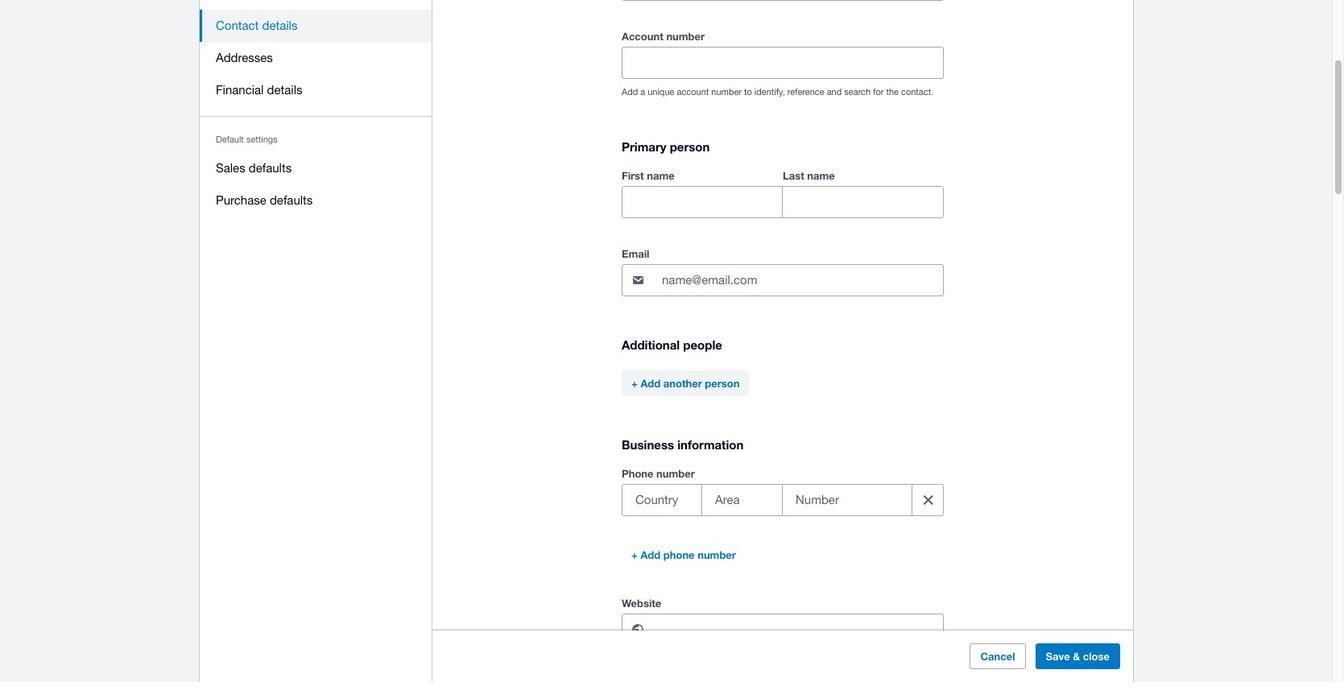 Task type: describe. For each thing, give the bounding box(es) containing it.
addresses
[[216, 51, 273, 64]]

Last name field
[[783, 187, 943, 218]]

close
[[1083, 650, 1110, 663]]

phone number
[[622, 467, 695, 480]]

account number
[[622, 30, 705, 43]]

account
[[677, 87, 709, 97]]

contact.
[[901, 87, 934, 97]]

save & close button
[[1036, 644, 1121, 669]]

defaults for sales defaults
[[249, 161, 292, 175]]

default settings
[[216, 135, 278, 144]]

Country field
[[623, 485, 702, 516]]

+ add another person
[[632, 377, 740, 390]]

phone
[[664, 549, 695, 562]]

financial details
[[216, 83, 302, 97]]

add a unique account number to identify, reference and search for the contact.
[[622, 87, 934, 97]]

name for last name
[[807, 169, 835, 182]]

cancel
[[981, 650, 1015, 663]]

remove phone number image
[[912, 484, 945, 517]]

Account number field
[[623, 48, 943, 78]]

contact
[[216, 19, 259, 32]]

people
[[683, 338, 723, 352]]

phone
[[622, 467, 654, 480]]

business information
[[622, 438, 744, 452]]

number right account
[[666, 30, 705, 43]]

additional
[[622, 338, 680, 352]]

addresses link
[[200, 42, 433, 74]]

last
[[783, 169, 805, 182]]

default
[[216, 135, 244, 144]]

+ add phone number
[[632, 549, 736, 562]]

save
[[1046, 650, 1070, 663]]

account
[[622, 30, 664, 43]]

save & close
[[1046, 650, 1110, 663]]

first
[[622, 169, 644, 182]]

purchase
[[216, 193, 266, 207]]

number down business information
[[657, 467, 695, 480]]

&
[[1073, 650, 1080, 663]]

sales
[[216, 161, 245, 175]]

+ for + add phone number
[[632, 549, 638, 562]]

person inside button
[[705, 377, 740, 390]]

cancel button
[[970, 644, 1026, 669]]

defaults for purchase defaults
[[270, 193, 313, 207]]

sales defaults link
[[200, 152, 433, 184]]

Number field
[[783, 485, 905, 516]]



Task type: locate. For each thing, give the bounding box(es) containing it.
+ add phone number button
[[622, 542, 746, 568]]

first name
[[622, 169, 675, 182]]

+ for + add another person
[[632, 377, 638, 390]]

2 vertical spatial add
[[641, 549, 661, 562]]

and
[[827, 87, 842, 97]]

1 vertical spatial defaults
[[270, 193, 313, 207]]

details right contact
[[262, 19, 298, 32]]

a
[[641, 87, 645, 97]]

Area field
[[702, 485, 782, 516]]

person right primary
[[670, 140, 710, 154]]

information
[[678, 438, 744, 452]]

0 horizontal spatial name
[[647, 169, 675, 182]]

1 + from the top
[[632, 377, 638, 390]]

number inside button
[[698, 549, 736, 562]]

defaults down sales defaults link
[[270, 193, 313, 207]]

identify,
[[755, 87, 785, 97]]

phone number group
[[622, 484, 945, 517]]

contact details link
[[200, 10, 433, 42]]

add for + add phone number
[[641, 549, 661, 562]]

0 vertical spatial person
[[670, 140, 710, 154]]

purchase defaults link
[[200, 184, 433, 217]]

the
[[886, 87, 899, 97]]

add left another
[[641, 377, 661, 390]]

1 name from the left
[[647, 169, 675, 182]]

primary
[[622, 140, 667, 154]]

First name field
[[623, 187, 782, 218]]

email
[[622, 247, 650, 260]]

purchase defaults
[[216, 193, 313, 207]]

2 name from the left
[[807, 169, 835, 182]]

add
[[622, 87, 638, 97], [641, 377, 661, 390], [641, 549, 661, 562]]

search
[[844, 87, 871, 97]]

group
[[622, 166, 944, 218]]

0 vertical spatial defaults
[[249, 161, 292, 175]]

number
[[666, 30, 705, 43], [712, 87, 742, 97], [657, 467, 695, 480], [698, 549, 736, 562]]

2 + from the top
[[632, 549, 638, 562]]

sales defaults
[[216, 161, 292, 175]]

0 vertical spatial details
[[262, 19, 298, 32]]

Website text field
[[661, 615, 943, 645]]

unique
[[648, 87, 675, 97]]

business
[[622, 438, 674, 452]]

details for financial details
[[267, 83, 302, 97]]

defaults
[[249, 161, 292, 175], [270, 193, 313, 207]]

name right last
[[807, 169, 835, 182]]

0 vertical spatial add
[[622, 87, 638, 97]]

contact details
[[216, 19, 298, 32]]

+ down additional
[[632, 377, 638, 390]]

number right 'phone' on the bottom of the page
[[698, 549, 736, 562]]

settings
[[246, 135, 278, 144]]

1 vertical spatial details
[[267, 83, 302, 97]]

add left the a
[[622, 87, 638, 97]]

name for first name
[[647, 169, 675, 182]]

to
[[744, 87, 752, 97]]

1 vertical spatial +
[[632, 549, 638, 562]]

person right another
[[705, 377, 740, 390]]

last name
[[783, 169, 835, 182]]

Email text field
[[661, 265, 943, 296]]

details down "addresses" link
[[267, 83, 302, 97]]

primary person
[[622, 140, 710, 154]]

1 vertical spatial add
[[641, 377, 661, 390]]

financial details link
[[200, 74, 433, 106]]

1 vertical spatial person
[[705, 377, 740, 390]]

+
[[632, 377, 638, 390], [632, 549, 638, 562]]

+ left 'phone' on the bottom of the page
[[632, 549, 638, 562]]

reference
[[788, 87, 825, 97]]

details for contact details
[[262, 19, 298, 32]]

name right first on the top of the page
[[647, 169, 675, 182]]

for
[[873, 87, 884, 97]]

add for + add another person
[[641, 377, 661, 390]]

menu
[[200, 0, 433, 226]]

+ add another person button
[[622, 371, 750, 397]]

menu containing contact details
[[200, 0, 433, 226]]

name
[[647, 169, 675, 182], [807, 169, 835, 182]]

additional people
[[622, 338, 723, 352]]

website
[[622, 597, 662, 610]]

1 horizontal spatial name
[[807, 169, 835, 182]]

0 vertical spatial +
[[632, 377, 638, 390]]

number left the to
[[712, 87, 742, 97]]

person
[[670, 140, 710, 154], [705, 377, 740, 390]]

another
[[664, 377, 702, 390]]

group containing first name
[[622, 166, 944, 218]]

defaults down settings
[[249, 161, 292, 175]]

add left 'phone' on the bottom of the page
[[641, 549, 661, 562]]

details
[[262, 19, 298, 32], [267, 83, 302, 97]]

financial
[[216, 83, 264, 97]]



Task type: vqa. For each thing, say whether or not it's contained in the screenshot.
Add a unique account number to identify, reference and search for the contact.
yes



